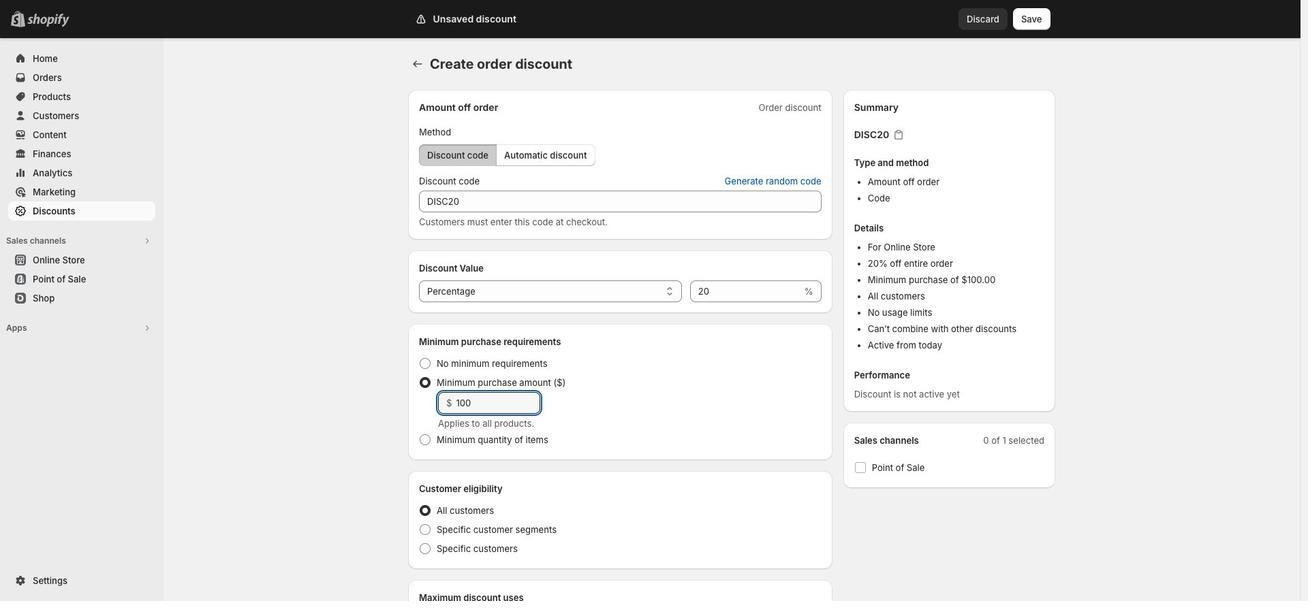 Task type: locate. For each thing, give the bounding box(es) containing it.
None text field
[[419, 191, 821, 213]]

None text field
[[690, 281, 802, 302]]

0.00 text field
[[456, 392, 540, 414]]



Task type: vqa. For each thing, say whether or not it's contained in the screenshot.
top My Store icon
no



Task type: describe. For each thing, give the bounding box(es) containing it.
shopify image
[[27, 14, 69, 27]]



